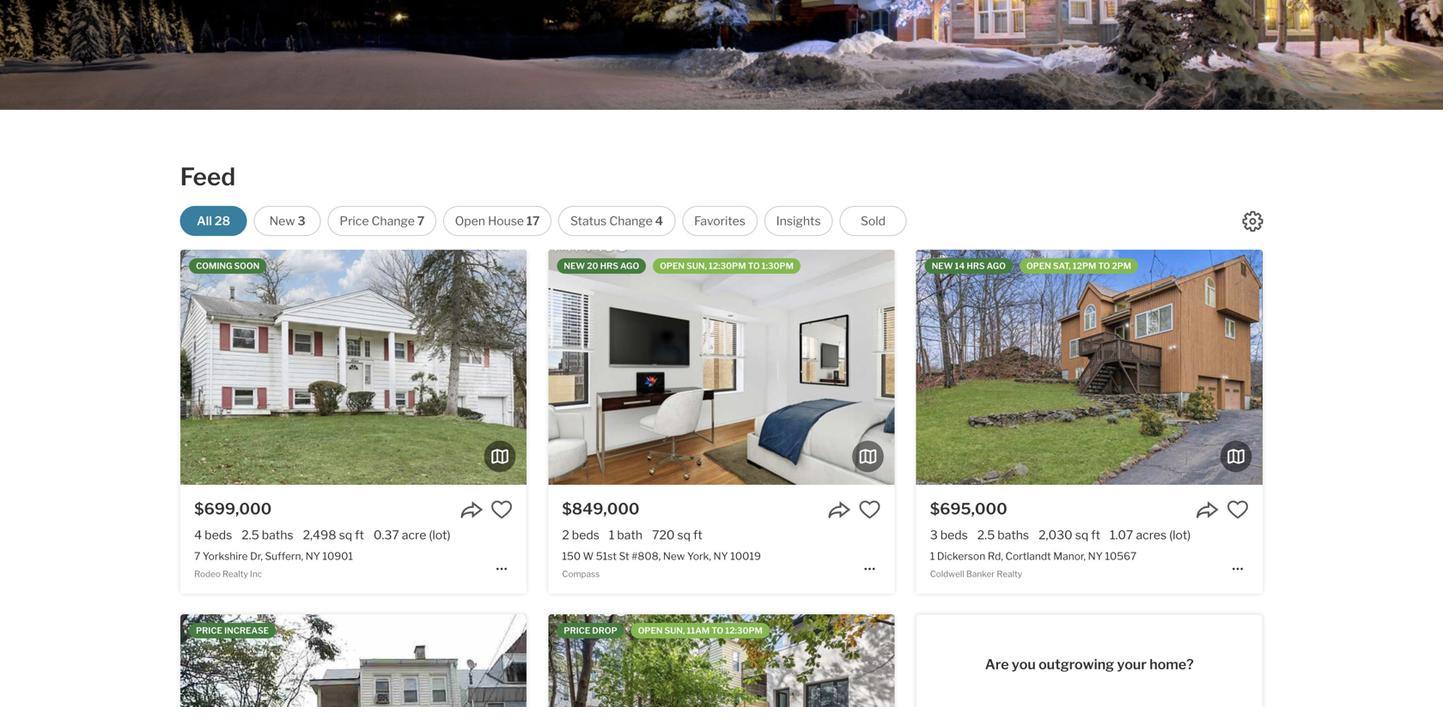 Task type: describe. For each thing, give the bounding box(es) containing it.
0.37
[[374, 528, 399, 543]]

1.07 acres (lot)
[[1110, 528, 1191, 543]]

option group containing all
[[180, 206, 907, 236]]

1 for 1 bath
[[609, 528, 615, 543]]

increase
[[224, 626, 269, 637]]

(lot) for $695,000
[[1170, 528, 1191, 543]]

open house 17
[[455, 214, 540, 229]]

2pm
[[1112, 261, 1132, 272]]

change for 7
[[372, 214, 415, 229]]

realty inside the 7 yorkshire dr, suffern, ny 10901 rodeo realty inc
[[223, 569, 248, 580]]

insights
[[776, 214, 821, 229]]

manor,
[[1054, 551, 1086, 563]]

acres
[[1136, 528, 1167, 543]]

coming soon
[[196, 261, 260, 272]]

1 vertical spatial 12:30pm
[[725, 626, 763, 637]]

coldwell
[[930, 569, 965, 580]]

2 photo of 150 w 51st st #808, new york, ny 10019 image from the left
[[895, 250, 1241, 485]]

11am
[[687, 626, 710, 637]]

Status Change radio
[[558, 206, 676, 236]]

feed
[[180, 162, 236, 192]]

1 vertical spatial 3
[[930, 528, 938, 543]]

17
[[527, 214, 540, 229]]

0 horizontal spatial to
[[712, 626, 724, 637]]

new 20 hrs ago
[[564, 261, 639, 272]]

open
[[455, 214, 485, 229]]

ny inside 1 dickerson rd, cortlandt manor, ny 10567 coldwell banker realty
[[1088, 551, 1103, 563]]

1 for 1 dickerson rd, cortlandt manor, ny 10567 coldwell banker realty
[[930, 551, 935, 563]]

1.07
[[1110, 528, 1134, 543]]

sat,
[[1053, 261, 1071, 272]]

sun, for 11am
[[665, 626, 685, 637]]

2.5 baths for $699,000
[[242, 528, 293, 543]]

Sold radio
[[840, 206, 907, 236]]

10019
[[731, 551, 761, 563]]

28
[[215, 214, 230, 229]]

favorite button image
[[491, 499, 513, 522]]

favorites
[[694, 214, 746, 229]]

Price Change radio
[[328, 206, 437, 236]]

1 dickerson rd, cortlandt manor, ny 10567 coldwell banker realty
[[930, 551, 1137, 580]]

3 beds
[[930, 528, 968, 543]]

price drop
[[564, 626, 617, 637]]

new inside new radio
[[269, 214, 295, 229]]

open right drop
[[638, 626, 663, 637]]

14
[[955, 261, 965, 272]]

rodeo
[[194, 569, 221, 580]]

ny inside the 7 yorkshire dr, suffern, ny 10901 rodeo realty inc
[[306, 551, 320, 563]]

drop
[[592, 626, 617, 637]]

open for $695,000
[[1027, 261, 1051, 272]]

sq for $699,000
[[339, 528, 352, 543]]

your
[[1117, 657, 1147, 674]]

banker
[[966, 569, 995, 580]]

All radio
[[180, 206, 247, 236]]

all 28
[[197, 214, 230, 229]]

are you outgrowing your home?
[[985, 657, 1194, 674]]

2 photo of 84 meserole ave unit duplex, brooklyn, ny 11222 image from the left
[[895, 615, 1241, 708]]

#808,
[[632, 551, 661, 563]]

cortlandt
[[1006, 551, 1051, 563]]

sq for $695,000
[[1075, 528, 1089, 543]]

ft for $849,000
[[693, 528, 703, 543]]

51st
[[596, 551, 617, 563]]

favorite button checkbox for $849,000
[[859, 499, 881, 522]]

open sat, 12pm to 2pm
[[1027, 261, 1132, 272]]

4 beds
[[194, 528, 232, 543]]

1:30pm
[[762, 261, 794, 272]]

w
[[583, 551, 594, 563]]

Insights radio
[[765, 206, 833, 236]]

baths for $695,000
[[998, 528, 1029, 543]]

suffern,
[[265, 551, 303, 563]]

favorite button checkbox for $699,000
[[491, 499, 513, 522]]

beds for $699,000
[[205, 528, 232, 543]]

720 sq ft
[[652, 528, 703, 543]]

open for $849,000
[[660, 261, 685, 272]]

beds for $695,000
[[941, 528, 968, 543]]

2,498 sq ft
[[303, 528, 364, 543]]

150
[[562, 551, 581, 563]]

hrs for $849,000
[[600, 261, 618, 272]]

ny inside 150 w 51st st #808, new york, ny 10019 compass
[[714, 551, 728, 563]]

yorkshire
[[203, 551, 248, 563]]

baths for $699,000
[[262, 528, 293, 543]]

realty inside 1 dickerson rd, cortlandt manor, ny 10567 coldwell banker realty
[[997, 569, 1023, 580]]

sq for $849,000
[[677, 528, 691, 543]]

sold
[[861, 214, 886, 229]]

2 beds
[[562, 528, 600, 543]]

new 3
[[269, 214, 306, 229]]

change for 4
[[609, 214, 653, 229]]

ft for $695,000
[[1091, 528, 1101, 543]]

price increase
[[196, 626, 269, 637]]

to for $849,000
[[748, 261, 760, 272]]

inc
[[250, 569, 262, 580]]

you
[[1012, 657, 1036, 674]]

Open House radio
[[444, 206, 551, 236]]

$695,000
[[930, 500, 1008, 519]]

york,
[[687, 551, 711, 563]]

sun, for 12:30pm
[[687, 261, 707, 272]]

bath
[[617, 528, 643, 543]]

2.5 baths for $695,000
[[978, 528, 1029, 543]]



Task type: locate. For each thing, give the bounding box(es) containing it.
720
[[652, 528, 675, 543]]

0 horizontal spatial beds
[[205, 528, 232, 543]]

price
[[196, 626, 223, 637], [564, 626, 591, 637]]

0 horizontal spatial ny
[[306, 551, 320, 563]]

10567
[[1105, 551, 1137, 563]]

2,498
[[303, 528, 336, 543]]

beds for $849,000
[[572, 528, 600, 543]]

ago for $695,000
[[987, 261, 1006, 272]]

1 horizontal spatial 7
[[417, 214, 425, 229]]

favorite button checkbox
[[491, 499, 513, 522], [859, 499, 881, 522]]

hrs
[[600, 261, 618, 272], [967, 261, 985, 272]]

0 horizontal spatial price
[[196, 626, 223, 637]]

2 horizontal spatial ny
[[1088, 551, 1103, 563]]

new left 20
[[564, 261, 585, 272]]

1 2.5 from the left
[[242, 528, 259, 543]]

New radio
[[254, 206, 321, 236]]

2 ny from the left
[[714, 551, 728, 563]]

ny
[[306, 551, 320, 563], [714, 551, 728, 563], [1088, 551, 1103, 563]]

1 vertical spatial new
[[663, 551, 685, 563]]

1 photo of 84 meserole ave unit duplex, brooklyn, ny 11222 image from the left
[[549, 615, 895, 708]]

2 favorite button checkbox from the left
[[859, 499, 881, 522]]

new
[[269, 214, 295, 229], [663, 551, 685, 563]]

2 horizontal spatial sq
[[1075, 528, 1089, 543]]

2 2.5 baths from the left
[[978, 528, 1029, 543]]

beds up yorkshire
[[205, 528, 232, 543]]

ft for $699,000
[[355, 528, 364, 543]]

to for $695,000
[[1098, 261, 1110, 272]]

favorite button image
[[859, 499, 881, 522], [1227, 499, 1249, 522]]

2 2.5 from the left
[[978, 528, 995, 543]]

all
[[197, 214, 212, 229]]

2,030
[[1039, 528, 1073, 543]]

1 price from the left
[[196, 626, 223, 637]]

3 left price
[[298, 214, 306, 229]]

baths
[[262, 528, 293, 543], [998, 528, 1029, 543]]

favorite button checkbox
[[1227, 499, 1249, 522]]

7 left open
[[417, 214, 425, 229]]

0 horizontal spatial 1
[[609, 528, 615, 543]]

1 ny from the left
[[306, 551, 320, 563]]

sq up manor, on the bottom right of the page
[[1075, 528, 1089, 543]]

to left 2pm at the top right of page
[[1098, 261, 1110, 272]]

ago for $849,000
[[620, 261, 639, 272]]

$699,000
[[194, 500, 272, 519]]

3 inside new radio
[[298, 214, 306, 229]]

2 realty from the left
[[997, 569, 1023, 580]]

beds up dickerson
[[941, 528, 968, 543]]

new down 720 sq ft
[[663, 551, 685, 563]]

compass
[[562, 569, 600, 580]]

soon
[[234, 261, 260, 272]]

0 horizontal spatial baths
[[262, 528, 293, 543]]

(lot) for $699,000
[[429, 528, 451, 543]]

4
[[655, 214, 663, 229], [194, 528, 202, 543]]

2,030 sq ft
[[1039, 528, 1101, 543]]

beds
[[205, 528, 232, 543], [572, 528, 600, 543], [941, 528, 968, 543]]

to
[[748, 261, 760, 272], [1098, 261, 1110, 272], [712, 626, 724, 637]]

2 (lot) from the left
[[1170, 528, 1191, 543]]

new
[[564, 261, 585, 272], [932, 261, 953, 272]]

1 bath
[[609, 528, 643, 543]]

1 up "coldwell"
[[930, 551, 935, 563]]

1 realty from the left
[[223, 569, 248, 580]]

2 new from the left
[[932, 261, 953, 272]]

1 horizontal spatial price
[[564, 626, 591, 637]]

0.37 acre (lot)
[[374, 528, 451, 543]]

1 horizontal spatial favorite button checkbox
[[859, 499, 881, 522]]

0 horizontal spatial 2.5 baths
[[242, 528, 293, 543]]

2 photo of 1 dickerson rd, cortlandt manor, ny 10567 image from the left
[[1263, 250, 1443, 485]]

new left 14
[[932, 261, 953, 272]]

0 vertical spatial 4
[[655, 214, 663, 229]]

1 photo of 150 w 51st st #808, new york, ny 10019 image from the left
[[549, 250, 895, 485]]

3
[[298, 214, 306, 229], [930, 528, 938, 543]]

sun,
[[687, 261, 707, 272], [665, 626, 685, 637]]

1 vertical spatial 1
[[930, 551, 935, 563]]

0 horizontal spatial 2.5
[[242, 528, 259, 543]]

2.5
[[242, 528, 259, 543], [978, 528, 995, 543]]

10901
[[323, 551, 353, 563]]

1 horizontal spatial sq
[[677, 528, 691, 543]]

price for price drop
[[564, 626, 591, 637]]

1 horizontal spatial sun,
[[687, 261, 707, 272]]

0 horizontal spatial 7
[[194, 551, 200, 563]]

1 left bath
[[609, 528, 615, 543]]

open left sat,
[[1027, 261, 1051, 272]]

ny down 2,498
[[306, 551, 320, 563]]

beds right 2 on the bottom of page
[[572, 528, 600, 543]]

home?
[[1150, 657, 1194, 674]]

baths up cortlandt
[[998, 528, 1029, 543]]

1 horizontal spatial beds
[[572, 528, 600, 543]]

1 sq from the left
[[339, 528, 352, 543]]

0 vertical spatial new
[[269, 214, 295, 229]]

20
[[587, 261, 598, 272]]

1 new from the left
[[564, 261, 585, 272]]

hrs for $695,000
[[967, 261, 985, 272]]

1 photo of 7 yorkshire dr, suffern, ny 10901 image from the left
[[181, 250, 527, 485]]

1 baths from the left
[[262, 528, 293, 543]]

baths up suffern,
[[262, 528, 293, 543]]

1 inside 1 dickerson rd, cortlandt manor, ny 10567 coldwell banker realty
[[930, 551, 935, 563]]

0 horizontal spatial favorite button image
[[859, 499, 881, 522]]

1 vertical spatial sun,
[[665, 626, 685, 637]]

0 horizontal spatial 4
[[194, 528, 202, 543]]

2 ago from the left
[[987, 261, 1006, 272]]

rd,
[[988, 551, 1003, 563]]

1 horizontal spatial 1
[[930, 551, 935, 563]]

4 up the 'rodeo'
[[194, 528, 202, 543]]

1 horizontal spatial 4
[[655, 214, 663, 229]]

2 price from the left
[[564, 626, 591, 637]]

ago
[[620, 261, 639, 272], [987, 261, 1006, 272]]

7 inside the 7 yorkshire dr, suffern, ny 10901 rodeo realty inc
[[194, 551, 200, 563]]

1 horizontal spatial baths
[[998, 528, 1029, 543]]

4 left favorites
[[655, 214, 663, 229]]

2 ft from the left
[[693, 528, 703, 543]]

1 horizontal spatial 2.5
[[978, 528, 995, 543]]

price change 7
[[340, 214, 425, 229]]

0 horizontal spatial new
[[564, 261, 585, 272]]

2.5 for $695,000
[[978, 528, 995, 543]]

(lot) right acres
[[1170, 528, 1191, 543]]

1 ft from the left
[[355, 528, 364, 543]]

photo of 7 yorkshire dr, suffern, ny 10901 image
[[181, 250, 527, 485], [527, 250, 873, 485]]

ft left 1.07
[[1091, 528, 1101, 543]]

0 horizontal spatial 3
[[298, 214, 306, 229]]

2 beds from the left
[[572, 528, 600, 543]]

1 beds from the left
[[205, 528, 232, 543]]

status
[[570, 214, 607, 229]]

1 horizontal spatial ny
[[714, 551, 728, 563]]

hrs right 20
[[600, 261, 618, 272]]

1 horizontal spatial realty
[[997, 569, 1023, 580]]

1 photo of 1 dickerson rd, cortlandt manor, ny 10567 image from the left
[[917, 250, 1263, 485]]

0 horizontal spatial ft
[[355, 528, 364, 543]]

1 horizontal spatial ft
[[693, 528, 703, 543]]

7 up the 'rodeo'
[[194, 551, 200, 563]]

2.5 up rd,
[[978, 528, 995, 543]]

2.5 for $699,000
[[242, 528, 259, 543]]

1 horizontal spatial 2.5 baths
[[978, 528, 1029, 543]]

1 hrs from the left
[[600, 261, 618, 272]]

new 14 hrs ago
[[932, 261, 1006, 272]]

Favorites radio
[[682, 206, 758, 236]]

1 horizontal spatial ago
[[987, 261, 1006, 272]]

(lot)
[[429, 528, 451, 543], [1170, 528, 1191, 543]]

2 sq from the left
[[677, 528, 691, 543]]

coming
[[196, 261, 232, 272]]

ft left 0.37
[[355, 528, 364, 543]]

new right 28
[[269, 214, 295, 229]]

0 horizontal spatial favorite button checkbox
[[491, 499, 513, 522]]

2 hrs from the left
[[967, 261, 985, 272]]

st
[[619, 551, 629, 563]]

2.5 up the dr,
[[242, 528, 259, 543]]

price for price increase
[[196, 626, 223, 637]]

0 vertical spatial 7
[[417, 214, 425, 229]]

0 vertical spatial 12:30pm
[[709, 261, 746, 272]]

photo of 112 storms ave, jersey city, nj 07306 image
[[181, 615, 527, 708]]

4 inside status change option
[[655, 214, 663, 229]]

price left 'increase'
[[196, 626, 223, 637]]

12:30pm down favorites radio at top
[[709, 261, 746, 272]]

are
[[985, 657, 1009, 674]]

ny right york,
[[714, 551, 728, 563]]

7 yorkshire dr, suffern, ny 10901 rodeo realty inc
[[194, 551, 353, 580]]

option group
[[180, 206, 907, 236]]

hrs right 14
[[967, 261, 985, 272]]

0 vertical spatial 3
[[298, 214, 306, 229]]

price
[[340, 214, 369, 229]]

open sun, 11am to 12:30pm
[[638, 626, 763, 637]]

change right price
[[372, 214, 415, 229]]

ft
[[355, 528, 364, 543], [693, 528, 703, 543], [1091, 528, 1101, 543]]

dr,
[[250, 551, 263, 563]]

1 vertical spatial 4
[[194, 528, 202, 543]]

status change 4
[[570, 214, 663, 229]]

0 horizontal spatial change
[[372, 214, 415, 229]]

12pm
[[1073, 261, 1097, 272]]

to right 11am
[[712, 626, 724, 637]]

2 favorite button image from the left
[[1227, 499, 1249, 522]]

photo of 150 w 51st st #808, new york, ny 10019 image
[[549, 250, 895, 485], [895, 250, 1241, 485]]

0 horizontal spatial new
[[269, 214, 295, 229]]

1 horizontal spatial to
[[748, 261, 760, 272]]

3 up dickerson
[[930, 528, 938, 543]]

0 horizontal spatial hrs
[[600, 261, 618, 272]]

1 (lot) from the left
[[429, 528, 451, 543]]

1 horizontal spatial favorite button image
[[1227, 499, 1249, 522]]

open
[[660, 261, 685, 272], [1027, 261, 1051, 272], [638, 626, 663, 637]]

1 horizontal spatial 3
[[930, 528, 938, 543]]

1 horizontal spatial hrs
[[967, 261, 985, 272]]

realty down rd,
[[997, 569, 1023, 580]]

house
[[488, 214, 524, 229]]

2.5 baths up the dr,
[[242, 528, 293, 543]]

ny left 10567
[[1088, 551, 1103, 563]]

2 change from the left
[[609, 214, 653, 229]]

1 change from the left
[[372, 214, 415, 229]]

0 horizontal spatial sun,
[[665, 626, 685, 637]]

2 horizontal spatial beds
[[941, 528, 968, 543]]

sq
[[339, 528, 352, 543], [677, 528, 691, 543], [1075, 528, 1089, 543]]

sun, down favorites
[[687, 261, 707, 272]]

1 horizontal spatial change
[[609, 214, 653, 229]]

3 ny from the left
[[1088, 551, 1103, 563]]

0 horizontal spatial (lot)
[[429, 528, 451, 543]]

ago right 14
[[987, 261, 1006, 272]]

new for $695,000
[[932, 261, 953, 272]]

ft up york,
[[693, 528, 703, 543]]

open down favorites radio at top
[[660, 261, 685, 272]]

sun, left 11am
[[665, 626, 685, 637]]

12:30pm
[[709, 261, 746, 272], [725, 626, 763, 637]]

1 ago from the left
[[620, 261, 639, 272]]

change right status
[[609, 214, 653, 229]]

3 ft from the left
[[1091, 528, 1101, 543]]

realty
[[223, 569, 248, 580], [997, 569, 1023, 580]]

sq right 720
[[677, 528, 691, 543]]

open sun, 12:30pm to 1:30pm
[[660, 261, 794, 272]]

7 inside "price change" option
[[417, 214, 425, 229]]

0 vertical spatial 1
[[609, 528, 615, 543]]

1 horizontal spatial (lot)
[[1170, 528, 1191, 543]]

1
[[609, 528, 615, 543], [930, 551, 935, 563]]

favorite button image for $849,000
[[859, 499, 881, 522]]

ago right 20
[[620, 261, 639, 272]]

3 sq from the left
[[1075, 528, 1089, 543]]

3 beds from the left
[[941, 528, 968, 543]]

2.5 baths
[[242, 528, 293, 543], [978, 528, 1029, 543]]

realty down yorkshire
[[223, 569, 248, 580]]

new for $849,000
[[564, 261, 585, 272]]

2 horizontal spatial to
[[1098, 261, 1110, 272]]

0 horizontal spatial ago
[[620, 261, 639, 272]]

0 vertical spatial sun,
[[687, 261, 707, 272]]

price left drop
[[564, 626, 591, 637]]

2 baths from the left
[[998, 528, 1029, 543]]

favorite button image for $695,000
[[1227, 499, 1249, 522]]

1 favorite button checkbox from the left
[[491, 499, 513, 522]]

$849,000
[[562, 500, 640, 519]]

1 vertical spatial 7
[[194, 551, 200, 563]]

photo of 84 meserole ave unit duplex, brooklyn, ny 11222 image
[[549, 615, 895, 708], [895, 615, 1241, 708]]

1 horizontal spatial new
[[663, 551, 685, 563]]

2
[[562, 528, 569, 543]]

sq up the 10901 at the left
[[339, 528, 352, 543]]

2.5 baths up rd,
[[978, 528, 1029, 543]]

0 horizontal spatial sq
[[339, 528, 352, 543]]

(lot) right acre
[[429, 528, 451, 543]]

1 2.5 baths from the left
[[242, 528, 293, 543]]

dickerson
[[937, 551, 986, 563]]

outgrowing
[[1039, 657, 1114, 674]]

150 w 51st st #808, new york, ny 10019 compass
[[562, 551, 761, 580]]

acre
[[402, 528, 426, 543]]

change
[[372, 214, 415, 229], [609, 214, 653, 229]]

1 favorite button image from the left
[[859, 499, 881, 522]]

7
[[417, 214, 425, 229], [194, 551, 200, 563]]

12:30pm right 11am
[[725, 626, 763, 637]]

2 horizontal spatial ft
[[1091, 528, 1101, 543]]

to left the 1:30pm
[[748, 261, 760, 272]]

new inside 150 w 51st st #808, new york, ny 10019 compass
[[663, 551, 685, 563]]

2 photo of 7 yorkshire dr, suffern, ny 10901 image from the left
[[527, 250, 873, 485]]

photo of 1 dickerson rd, cortlandt manor, ny 10567 image
[[917, 250, 1263, 485], [1263, 250, 1443, 485]]

1 horizontal spatial new
[[932, 261, 953, 272]]

0 horizontal spatial realty
[[223, 569, 248, 580]]



Task type: vqa. For each thing, say whether or not it's contained in the screenshot.
favorite button image
yes



